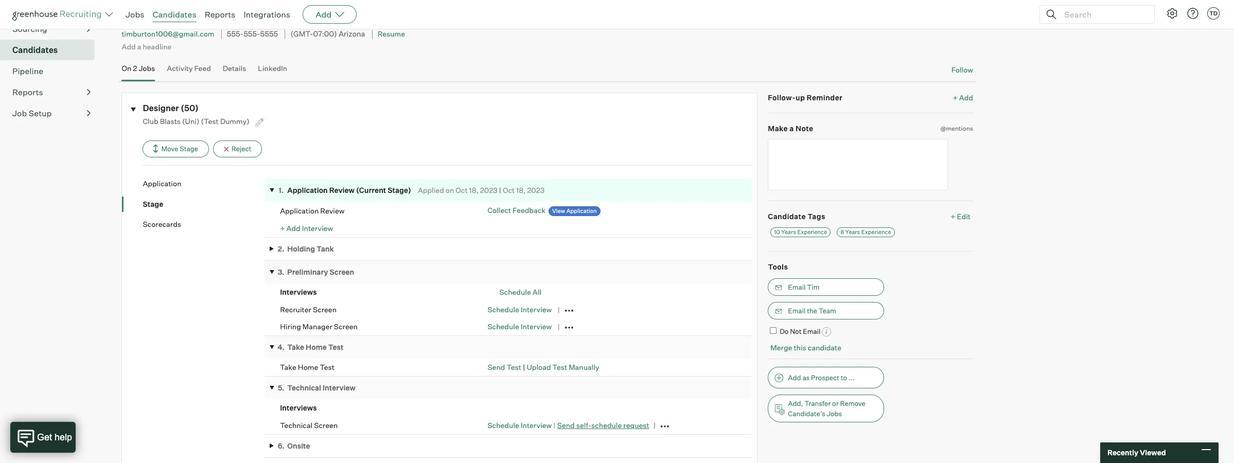 Task type: vqa. For each thing, say whether or not it's contained in the screenshot.
Use The Import Template To Add Information Like Name, Company, Title, And More. at the bottom left of the page
no



Task type: describe. For each thing, give the bounding box(es) containing it.
note
[[796, 124, 814, 133]]

add,
[[789, 400, 804, 408]]

arizona
[[339, 30, 365, 39]]

1. application review (current stage)
[[279, 186, 411, 195]]

move stage button
[[143, 141, 209, 158]]

activity feed link
[[167, 64, 211, 79]]

screen down 5. technical interview
[[314, 421, 338, 430]]

stage link
[[143, 199, 265, 209]]

designer (50)
[[143, 103, 199, 113]]

setup
[[29, 108, 52, 119]]

follow-up reminder
[[769, 93, 843, 102]]

test right upload
[[553, 363, 568, 372]]

application down move
[[143, 179, 182, 188]]

2 18, from the left
[[517, 186, 526, 195]]

0 vertical spatial jobs
[[126, 9, 144, 20]]

add button
[[303, 5, 357, 24]]

collect
[[488, 206, 511, 215]]

a for make
[[790, 124, 794, 133]]

+ edit
[[951, 212, 971, 221]]

screen down tank
[[330, 268, 354, 277]]

1 vertical spatial jobs
[[139, 64, 155, 73]]

on
[[446, 186, 454, 195]]

move
[[161, 145, 178, 153]]

candidate
[[769, 212, 806, 221]]

8 years experience
[[841, 229, 892, 236]]

2 interviews from the top
[[280, 404, 317, 413]]

+ add interview link
[[280, 224, 333, 233]]

timburton1006@gmail.com link
[[122, 30, 215, 38]]

up
[[796, 93, 806, 102]]

1 horizontal spatial candidates
[[153, 9, 197, 20]]

application review
[[280, 206, 345, 215]]

dummy)
[[220, 117, 250, 126]]

job for job dashboard
[[12, 3, 27, 13]]

+ add interview
[[280, 224, 333, 233]]

0 horizontal spatial stage
[[143, 200, 163, 208]]

linkedin
[[258, 64, 287, 73]]

1.
[[279, 186, 284, 195]]

email for email the team
[[789, 307, 806, 315]]

Do Not Email checkbox
[[771, 327, 777, 334]]

screen up hiring manager screen
[[313, 305, 337, 314]]

edit
[[958, 212, 971, 221]]

8 years experience link
[[837, 228, 895, 237]]

send test link
[[488, 363, 522, 372]]

follow-
[[769, 93, 796, 102]]

5.
[[278, 384, 285, 392]]

1 555- from the left
[[227, 30, 244, 39]]

10
[[775, 229, 781, 236]]

or
[[833, 400, 839, 408]]

application link
[[143, 179, 265, 189]]

schedule interview for hiring manager screen
[[488, 322, 552, 331]]

senior
[[122, 17, 145, 26]]

schedule for schedule interview link corresponding to recruiter screen
[[488, 305, 519, 314]]

1 oct from the left
[[456, 186, 468, 195]]

schedule
[[592, 421, 622, 430]]

engineering
[[223, 17, 265, 26]]

designer
[[143, 103, 179, 113]]

do not email
[[780, 327, 821, 336]]

prospect
[[812, 374, 840, 382]]

as
[[803, 374, 810, 382]]

07:00)
[[313, 30, 337, 39]]

headline
[[143, 42, 172, 51]]

td
[[1210, 10, 1218, 17]]

1 horizontal spatial candidates link
[[153, 9, 197, 20]]

1 2023 from the left
[[480, 186, 498, 195]]

email tim button
[[769, 278, 885, 296]]

2. holding tank
[[278, 245, 334, 253]]

1 vertical spatial technical
[[280, 421, 313, 430]]

hiring
[[280, 322, 301, 331]]

recently
[[1108, 449, 1139, 457]]

merge this candidate
[[771, 344, 842, 352]]

transfer
[[805, 400, 831, 408]]

2
[[133, 64, 137, 73]]

collect feedback
[[488, 206, 546, 215]]

make a note
[[769, 124, 814, 133]]

job dashboard
[[12, 3, 71, 13]]

add, transfer or remove candidate's jobs
[[789, 400, 866, 418]]

schedule interview for recruiter screen
[[488, 305, 552, 314]]

td button
[[1208, 7, 1220, 20]]

6.
[[278, 442, 285, 451]]

follow
[[952, 65, 974, 74]]

tank
[[317, 245, 334, 253]]

(uni)
[[182, 117, 200, 126]]

schedule for schedule all link
[[500, 288, 531, 297]]

reminder
[[807, 93, 843, 102]]

1 vertical spatial reports
[[12, 87, 43, 97]]

applied on  oct 18, 2023 | oct 18, 2023
[[418, 186, 545, 195]]

add as prospect to ...
[[789, 374, 855, 382]]

1 horizontal spatial reports link
[[205, 9, 236, 20]]

technical screen
[[280, 421, 338, 430]]

candidates inside candidates link
[[12, 45, 58, 55]]

test up 5. technical interview
[[320, 363, 335, 372]]

(gmt-
[[291, 30, 313, 39]]

remove
[[841, 400, 866, 408]]

candidate's
[[789, 410, 826, 418]]

scorecards
[[143, 220, 181, 229]]

job dashboard link
[[12, 2, 91, 14]]

feedback
[[513, 206, 546, 215]]

a for add
[[137, 42, 141, 51]]

add for add as prospect to ...
[[789, 374, 802, 382]]

preliminary
[[287, 268, 328, 277]]

(gmt-07:00) arizona
[[291, 30, 365, 39]]

1 horizontal spatial reports
[[205, 9, 236, 20]]

6. onsite
[[278, 442, 310, 451]]

on
[[122, 64, 131, 73]]

add as prospect to ... button
[[769, 367, 885, 389]]



Task type: locate. For each thing, give the bounding box(es) containing it.
0 horizontal spatial 2023
[[480, 186, 498, 195]]

activity
[[167, 64, 193, 73]]

oct up "collect feedback" link
[[503, 186, 515, 195]]

add up holding
[[287, 224, 301, 233]]

job
[[12, 3, 27, 13], [12, 108, 27, 119]]

1 vertical spatial home
[[298, 363, 318, 372]]

send test | upload test manually
[[488, 363, 600, 372]]

add, transfer or remove candidate's jobs button
[[769, 395, 885, 423]]

1 vertical spatial schedule interview link
[[488, 322, 552, 331]]

0 horizontal spatial candidates link
[[12, 44, 91, 56]]

+ add
[[953, 93, 974, 102]]

add for add a headline
[[122, 42, 136, 51]]

2 vertical spatial +
[[280, 224, 285, 233]]

experience for 8 years experience
[[862, 229, 892, 236]]

candidates up timburton1006@gmail.com
[[153, 9, 197, 20]]

job up sourcing
[[12, 3, 27, 13]]

0 horizontal spatial 18,
[[469, 186, 479, 195]]

email for email tim
[[789, 283, 806, 291]]

2 vertical spatial jobs
[[827, 410, 843, 418]]

recruiter
[[280, 305, 312, 314]]

send left upload
[[488, 363, 505, 372]]

experience right the 8
[[862, 229, 892, 236]]

add up 07:00)
[[316, 9, 332, 20]]

application up application review on the top of the page
[[287, 186, 328, 195]]

candidates link up timburton1006@gmail.com
[[153, 9, 197, 20]]

0 vertical spatial email
[[789, 283, 806, 291]]

a
[[137, 42, 141, 51], [790, 124, 794, 133]]

send left self-
[[558, 421, 575, 430]]

add left as
[[789, 374, 802, 382]]

@mentions link
[[941, 124, 974, 134]]

1 18, from the left
[[469, 186, 479, 195]]

jobs right 2
[[139, 64, 155, 73]]

reports link right the at
[[205, 9, 236, 20]]

5. technical interview
[[278, 384, 356, 392]]

0 horizontal spatial experience
[[798, 229, 828, 236]]

0 horizontal spatial reports
[[12, 87, 43, 97]]

+ up 2.
[[280, 224, 285, 233]]

(50)
[[181, 103, 199, 113]]

view
[[553, 208, 566, 215]]

test left upload
[[507, 363, 522, 372]]

1 schedule interview from the top
[[488, 305, 552, 314]]

add for add
[[316, 9, 332, 20]]

2 vertical spatial schedule interview link
[[488, 421, 552, 430]]

a left headline
[[137, 42, 141, 51]]

0 vertical spatial schedule interview link
[[488, 305, 552, 314]]

1 horizontal spatial experience
[[862, 229, 892, 236]]

2 horizontal spatial |
[[554, 421, 556, 430]]

1 vertical spatial |
[[523, 363, 525, 372]]

1 schedule interview link from the top
[[488, 305, 552, 314]]

timburton1006@gmail.com
[[122, 30, 215, 38]]

schedule interview link for technical screen
[[488, 421, 552, 430]]

2023
[[480, 186, 498, 195], [528, 186, 545, 195]]

years right 10
[[782, 229, 797, 236]]

1 vertical spatial job
[[12, 108, 27, 119]]

scorecards link
[[143, 219, 265, 229]]

technical down take home test
[[287, 384, 321, 392]]

candidates down sourcing
[[12, 45, 58, 55]]

home down manager
[[306, 343, 327, 352]]

1 years from the left
[[782, 229, 797, 236]]

experience down the tags
[[798, 229, 828, 236]]

+ for + add interview
[[280, 224, 285, 233]]

1 vertical spatial stage
[[143, 200, 163, 208]]

screen right manager
[[334, 322, 358, 331]]

0 vertical spatial review
[[329, 186, 355, 195]]

applied
[[418, 186, 444, 195]]

club
[[143, 117, 158, 126]]

2 job from the top
[[12, 108, 27, 119]]

candidates
[[153, 9, 197, 20], [12, 45, 58, 55]]

email left tim on the bottom of page
[[789, 283, 806, 291]]

0 vertical spatial a
[[137, 42, 141, 51]]

10 years experience link
[[771, 228, 831, 237]]

oct right on
[[456, 186, 468, 195]]

years
[[782, 229, 797, 236], [846, 229, 861, 236]]

schedule for hiring manager screen schedule interview link
[[488, 322, 519, 331]]

home
[[306, 343, 327, 352], [298, 363, 318, 372]]

1 vertical spatial review
[[320, 206, 345, 215]]

candidates link up pipeline link
[[12, 44, 91, 56]]

0 vertical spatial |
[[499, 186, 502, 195]]

0 vertical spatial candidates link
[[153, 9, 197, 20]]

configure image
[[1167, 7, 1179, 20]]

1 vertical spatial a
[[790, 124, 794, 133]]

1 experience from the left
[[798, 229, 828, 236]]

do
[[780, 327, 789, 336]]

+ edit link
[[949, 209, 974, 223]]

0 horizontal spatial send
[[488, 363, 505, 372]]

view application link
[[549, 207, 601, 216]]

(test
[[201, 117, 219, 126]]

reports link down pipeline link
[[12, 86, 91, 98]]

2 years from the left
[[846, 229, 861, 236]]

self-
[[577, 421, 592, 430]]

(current
[[356, 186, 386, 195]]

add inside the add popup button
[[316, 9, 332, 20]]

details
[[223, 64, 246, 73]]

schedule
[[500, 288, 531, 297], [488, 305, 519, 314], [488, 322, 519, 331], [488, 421, 519, 430]]

merge this candidate link
[[771, 344, 842, 352]]

1 vertical spatial interviews
[[280, 404, 317, 413]]

0 vertical spatial reports link
[[205, 9, 236, 20]]

engineer
[[164, 17, 196, 26]]

view application
[[553, 208, 597, 215]]

rsa
[[206, 17, 221, 26]]

jobs inside add, transfer or remove candidate's jobs
[[827, 410, 843, 418]]

+ add link
[[953, 92, 974, 103]]

0 vertical spatial schedule interview
[[488, 305, 552, 314]]

email left the "the"
[[789, 307, 806, 315]]

0 vertical spatial candidates
[[153, 9, 197, 20]]

2 vertical spatial email
[[803, 327, 821, 336]]

greenhouse recruiting image
[[12, 8, 105, 21]]

take right '4.'
[[287, 343, 304, 352]]

0 vertical spatial take
[[287, 343, 304, 352]]

1 horizontal spatial a
[[790, 124, 794, 133]]

1 vertical spatial email
[[789, 307, 806, 315]]

| left upload
[[523, 363, 525, 372]]

Search text field
[[1062, 7, 1146, 22]]

civil
[[147, 17, 162, 26]]

0 vertical spatial stage
[[180, 145, 198, 153]]

interviews up technical screen
[[280, 404, 317, 413]]

stage)
[[388, 186, 411, 195]]

schedule interview link for hiring manager screen
[[488, 322, 552, 331]]

1 interviews from the top
[[280, 288, 317, 297]]

None text field
[[769, 139, 949, 190]]

0 horizontal spatial years
[[782, 229, 797, 236]]

schedule interview
[[488, 305, 552, 314], [488, 322, 552, 331]]

+ for + add
[[953, 93, 958, 102]]

candidate
[[808, 344, 842, 352]]

pipeline
[[12, 66, 43, 76]]

years for 10
[[782, 229, 797, 236]]

review down 1. application review (current stage)
[[320, 206, 345, 215]]

| for send
[[523, 363, 525, 372]]

1 horizontal spatial send
[[558, 421, 575, 430]]

schedule interview link
[[488, 305, 552, 314], [488, 322, 552, 331], [488, 421, 552, 430]]

reject button
[[213, 141, 262, 158]]

2 vertical spatial |
[[554, 421, 556, 430]]

take down '4.'
[[280, 363, 297, 372]]

viewed
[[1141, 449, 1167, 457]]

0 vertical spatial send
[[488, 363, 505, 372]]

1 job from the top
[[12, 3, 27, 13]]

18, up "collect feedback" link
[[517, 186, 526, 195]]

+ left edit
[[951, 212, 956, 221]]

application up + add interview
[[280, 206, 319, 215]]

2 555- from the left
[[244, 30, 260, 39]]

application right view
[[567, 208, 597, 215]]

jobs
[[126, 9, 144, 20], [139, 64, 155, 73], [827, 410, 843, 418]]

18, right on
[[469, 186, 479, 195]]

upload
[[527, 363, 551, 372]]

18,
[[469, 186, 479, 195], [517, 186, 526, 195]]

8
[[841, 229, 845, 236]]

1 horizontal spatial years
[[846, 229, 861, 236]]

0 horizontal spatial oct
[[456, 186, 468, 195]]

stage
[[180, 145, 198, 153], [143, 200, 163, 208]]

manually
[[569, 363, 600, 372]]

email right not
[[803, 327, 821, 336]]

jobs left civil
[[126, 9, 144, 20]]

tim
[[808, 283, 820, 291]]

activity feed
[[167, 64, 211, 73]]

+ down follow link
[[953, 93, 958, 102]]

details link
[[223, 64, 246, 79]]

0 vertical spatial interviews
[[280, 288, 317, 297]]

add inside the + add link
[[960, 93, 974, 102]]

home down 4. take home test
[[298, 363, 318, 372]]

not
[[791, 327, 802, 336]]

blasts
[[160, 117, 181, 126]]

stage up 'scorecards'
[[143, 200, 163, 208]]

a left the note at right
[[790, 124, 794, 133]]

1 vertical spatial send
[[558, 421, 575, 430]]

this
[[794, 344, 807, 352]]

integrations
[[244, 9, 291, 20]]

technical up the 6. onsite
[[280, 421, 313, 430]]

add inside add as prospect to ... button
[[789, 374, 802, 382]]

add a headline
[[122, 42, 172, 51]]

stage right move
[[180, 145, 198, 153]]

years for 8
[[846, 229, 861, 236]]

collect feedback link
[[488, 206, 546, 215]]

+ for + edit
[[951, 212, 956, 221]]

test down hiring manager screen
[[328, 343, 344, 352]]

recruiter screen
[[280, 305, 337, 314]]

1 vertical spatial take
[[280, 363, 297, 372]]

reject
[[232, 145, 252, 153]]

1 horizontal spatial |
[[523, 363, 525, 372]]

review left (current
[[329, 186, 355, 195]]

1 vertical spatial +
[[951, 212, 956, 221]]

2023 up feedback
[[528, 186, 545, 195]]

feed
[[194, 64, 211, 73]]

| up "collect"
[[499, 186, 502, 195]]

1 vertical spatial candidates
[[12, 45, 58, 55]]

2 2023 from the left
[[528, 186, 545, 195]]

1 horizontal spatial stage
[[180, 145, 198, 153]]

0 horizontal spatial candidates
[[12, 45, 58, 55]]

resume link
[[378, 30, 405, 38]]

4. take home test
[[278, 343, 344, 352]]

0 vertical spatial home
[[306, 343, 327, 352]]

1 vertical spatial reports link
[[12, 86, 91, 98]]

1 vertical spatial schedule interview
[[488, 322, 552, 331]]

0 horizontal spatial a
[[137, 42, 141, 51]]

years right the 8
[[846, 229, 861, 236]]

experience for 10 years experience
[[798, 229, 828, 236]]

add down follow link
[[960, 93, 974, 102]]

integrations link
[[244, 9, 291, 20]]

schedule interview link for recruiter screen
[[488, 305, 552, 314]]

0 vertical spatial reports
[[205, 9, 236, 20]]

stage inside button
[[180, 145, 198, 153]]

linkedin link
[[258, 64, 287, 79]]

add up on
[[122, 42, 136, 51]]

0 horizontal spatial |
[[499, 186, 502, 195]]

interviews up the "recruiter"
[[280, 288, 317, 297]]

2 schedule interview link from the top
[[488, 322, 552, 331]]

sourcing
[[12, 24, 47, 34]]

2.
[[278, 245, 285, 253]]

jobs down or
[[827, 410, 843, 418]]

2 oct from the left
[[503, 186, 515, 195]]

td button
[[1206, 5, 1223, 22]]

reports down pipeline
[[12, 87, 43, 97]]

3 schedule interview link from the top
[[488, 421, 552, 430]]

0 vertical spatial +
[[953, 93, 958, 102]]

1 horizontal spatial 18,
[[517, 186, 526, 195]]

job for job setup
[[12, 108, 27, 119]]

job left setup
[[12, 108, 27, 119]]

5555
[[260, 30, 278, 39]]

0 horizontal spatial reports link
[[12, 86, 91, 98]]

job setup
[[12, 108, 52, 119]]

3.
[[278, 268, 285, 277]]

1 horizontal spatial oct
[[503, 186, 515, 195]]

2023 up "collect"
[[480, 186, 498, 195]]

1 vertical spatial candidates link
[[12, 44, 91, 56]]

2 experience from the left
[[862, 229, 892, 236]]

555-
[[227, 30, 244, 39], [244, 30, 260, 39]]

| for schedule
[[554, 421, 556, 430]]

send
[[488, 363, 505, 372], [558, 421, 575, 430]]

sourcing link
[[12, 23, 91, 35]]

0 vertical spatial job
[[12, 3, 27, 13]]

555-555-5555
[[227, 30, 278, 39]]

| left self-
[[554, 421, 556, 430]]

0 vertical spatial technical
[[287, 384, 321, 392]]

1 horizontal spatial 2023
[[528, 186, 545, 195]]

recently viewed
[[1108, 449, 1167, 457]]

reports right the at
[[205, 9, 236, 20]]

2 schedule interview from the top
[[488, 322, 552, 331]]



